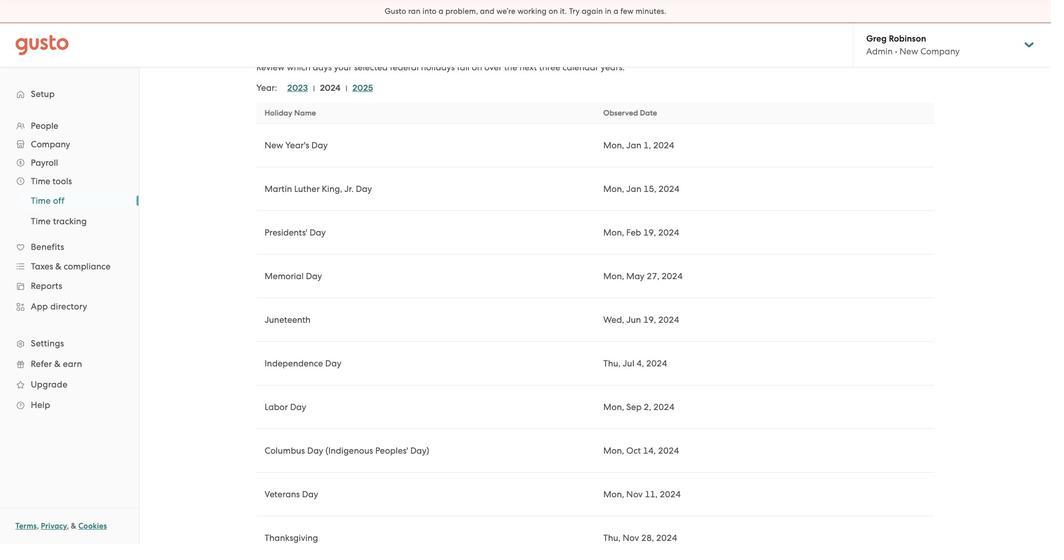 Task type: vqa. For each thing, say whether or not it's contained in the screenshot.
the right to
no



Task type: locate. For each thing, give the bounding box(es) containing it.
0 vertical spatial &
[[55, 261, 62, 272]]

nov for thu,
[[623, 533, 639, 543]]

1 vertical spatial on
[[472, 62, 482, 72]]

2,
[[644, 402, 651, 412]]

thu, left the jul
[[603, 358, 621, 369]]

2024 right '14,'
[[658, 446, 679, 456]]

upgrade
[[31, 379, 67, 390]]

1 horizontal spatial company
[[921, 46, 960, 56]]

2 jan from the top
[[626, 184, 641, 194]]

again
[[582, 7, 603, 16]]

2024 down days
[[320, 83, 341, 93]]

& inside taxes & compliance dropdown button
[[55, 261, 62, 272]]

earn
[[63, 359, 82, 369]]

2 thu, from the top
[[603, 533, 621, 543]]

2024 right 11,
[[660, 489, 681, 499]]

, left cookies button
[[67, 522, 69, 531]]

(indigenous
[[326, 446, 373, 456]]

mon, jan 1, 2024
[[603, 140, 674, 150]]

list
[[277, 82, 378, 94], [0, 117, 139, 415], [0, 190, 139, 231]]

privacy
[[41, 522, 67, 531]]

0 vertical spatial thu,
[[603, 358, 621, 369]]

day
[[311, 140, 328, 150], [356, 184, 372, 194], [310, 227, 326, 238], [306, 271, 322, 281], [325, 358, 341, 369], [290, 402, 306, 412], [307, 446, 323, 456], [302, 489, 318, 499]]

1 vertical spatial new
[[265, 140, 283, 150]]

app directory link
[[10, 297, 128, 316]]

gusto
[[385, 7, 406, 16]]

2024 right the 4, at the right of page
[[646, 358, 667, 369]]

day right presidents'
[[310, 227, 326, 238]]

15,
[[644, 184, 656, 194]]

0 vertical spatial jan
[[626, 140, 641, 150]]

year:
[[256, 83, 277, 93]]

1 horizontal spatial ,
[[67, 522, 69, 531]]

0 horizontal spatial company
[[31, 139, 70, 149]]

2025 button
[[352, 82, 373, 94]]

3 mon, from the top
[[603, 227, 624, 238]]

1 vertical spatial thu,
[[603, 533, 621, 543]]

2024
[[320, 83, 341, 93], [653, 140, 674, 150], [659, 184, 680, 194], [658, 227, 679, 238], [662, 271, 683, 281], [658, 315, 679, 325], [646, 358, 667, 369], [653, 402, 675, 412], [658, 446, 679, 456], [660, 489, 681, 499], [656, 533, 677, 543]]

14,
[[643, 446, 656, 456]]

on left it.
[[549, 7, 558, 16]]

year's
[[285, 140, 309, 150]]

calendar
[[563, 62, 599, 72]]

a right in
[[614, 7, 619, 16]]

mon, left feb
[[603, 227, 624, 238]]

11,
[[645, 489, 658, 499]]

mon, for mon, oct 14, 2024
[[603, 446, 624, 456]]

time for time tools
[[31, 176, 50, 186]]

observed
[[603, 108, 638, 118]]

day for veterans
[[302, 489, 318, 499]]

day right labor
[[290, 402, 306, 412]]

2024 for mon, jan 1, 2024
[[653, 140, 674, 150]]

5 mon, from the top
[[603, 402, 624, 412]]

it.
[[560, 7, 567, 16]]

1 time from the top
[[31, 176, 50, 186]]

2024 for thu, jul 4, 2024
[[646, 358, 667, 369]]

2024 right 2,
[[653, 402, 675, 412]]

mon, left may at the right
[[603, 271, 624, 281]]

& left earn
[[54, 359, 61, 369]]

&
[[55, 261, 62, 272], [54, 359, 61, 369], [71, 522, 76, 531]]

day right veterans
[[302, 489, 318, 499]]

king,
[[322, 184, 342, 194]]

cookies
[[78, 522, 107, 531]]

0 vertical spatial nov
[[626, 489, 643, 499]]

list containing people
[[0, 117, 139, 415]]

mon, may 27, 2024
[[603, 271, 683, 281]]

time left 'off'
[[31, 196, 51, 206]]

people button
[[10, 117, 128, 135]]

mon, oct 14, 2024
[[603, 446, 679, 456]]

2025
[[352, 83, 373, 93]]

1,
[[644, 140, 651, 150]]

2024 for mon, feb 19, 2024
[[658, 227, 679, 238]]

2 time from the top
[[31, 196, 51, 206]]

try
[[569, 7, 580, 16]]

0 horizontal spatial a
[[439, 7, 444, 16]]

jan left 1,
[[626, 140, 641, 150]]

new left year's at left
[[265, 140, 283, 150]]

mon, down observed
[[603, 140, 624, 150]]

2 vertical spatial time
[[31, 216, 51, 226]]

0 vertical spatial 19,
[[643, 227, 656, 238]]

mon, for mon, jan 1, 2024
[[603, 140, 624, 150]]

4 mon, from the top
[[603, 271, 624, 281]]

27,
[[647, 271, 660, 281]]

2024 for mon, oct 14, 2024
[[658, 446, 679, 456]]

mon, left 11,
[[603, 489, 624, 499]]

new down robinson
[[900, 46, 918, 56]]

day right memorial
[[306, 271, 322, 281]]

mon, left 15,
[[603, 184, 624, 194]]

& right taxes
[[55, 261, 62, 272]]

refer & earn link
[[10, 355, 128, 373]]

1 thu, from the top
[[603, 358, 621, 369]]

2024 right 15,
[[659, 184, 680, 194]]

jun
[[626, 315, 641, 325]]

years.
[[601, 62, 625, 72]]

time inside dropdown button
[[31, 176, 50, 186]]

new
[[900, 46, 918, 56], [265, 140, 283, 150]]

, left "privacy"
[[37, 522, 39, 531]]

1 jan from the top
[[626, 140, 641, 150]]

& inside refer & earn link
[[54, 359, 61, 369]]

day right the 'independence'
[[325, 358, 341, 369]]

day right columbus
[[307, 446, 323, 456]]

7 mon, from the top
[[603, 489, 624, 499]]

company down people
[[31, 139, 70, 149]]

2024 right jun
[[658, 315, 679, 325]]

19, right jun
[[643, 315, 656, 325]]

2024 right "28," in the bottom of the page
[[656, 533, 677, 543]]

martin luther king, jr. day
[[265, 184, 372, 194]]

0 horizontal spatial on
[[472, 62, 482, 72]]

company inside greg robinson admin • new company
[[921, 46, 960, 56]]

day for labor
[[290, 402, 306, 412]]

next
[[520, 62, 537, 72]]

1 horizontal spatial new
[[900, 46, 918, 56]]

company down robinson
[[921, 46, 960, 56]]

1 vertical spatial 19,
[[643, 315, 656, 325]]

compliance
[[64, 261, 111, 272]]

1 vertical spatial jan
[[626, 184, 641, 194]]

nov left "28," in the bottom of the page
[[623, 533, 639, 543]]

1 horizontal spatial on
[[549, 7, 558, 16]]

0 vertical spatial time
[[31, 176, 50, 186]]

nov left 11,
[[626, 489, 643, 499]]

presidents'
[[265, 227, 307, 238]]

memorial
[[265, 271, 304, 281]]

privacy link
[[41, 522, 67, 531]]

cookies button
[[78, 520, 107, 532]]

thu, jul 4, 2024
[[603, 358, 667, 369]]

2024 right 27,
[[662, 271, 683, 281]]

upgrade link
[[10, 375, 128, 394]]

time down payroll
[[31, 176, 50, 186]]

time tracking link
[[18, 212, 128, 230]]

mon, left the oct
[[603, 446, 624, 456]]

19, for jun
[[643, 315, 656, 325]]

time for time off
[[31, 196, 51, 206]]

3 time from the top
[[31, 216, 51, 226]]

2 , from the left
[[67, 522, 69, 531]]

0 vertical spatial on
[[549, 7, 558, 16]]

time down the time off
[[31, 216, 51, 226]]

& for compliance
[[55, 261, 62, 272]]

1 vertical spatial &
[[54, 359, 61, 369]]

juneteenth
[[265, 315, 311, 325]]

company inside dropdown button
[[31, 139, 70, 149]]

1 vertical spatial nov
[[623, 533, 639, 543]]

setup link
[[10, 85, 128, 103]]

1 19, from the top
[[643, 227, 656, 238]]

martin
[[265, 184, 292, 194]]

6 mon, from the top
[[603, 446, 624, 456]]

into
[[423, 7, 437, 16]]

company button
[[10, 135, 128, 153]]

1 horizontal spatial a
[[614, 7, 619, 16]]

jan left 15,
[[626, 184, 641, 194]]

mon, jan 15, 2024
[[603, 184, 680, 194]]

19, right feb
[[643, 227, 656, 238]]

1 a from the left
[[439, 7, 444, 16]]

2024 right feb
[[658, 227, 679, 238]]

columbus
[[265, 446, 305, 456]]

2024 right 1,
[[653, 140, 674, 150]]

benefits
[[31, 242, 64, 252]]

on
[[549, 7, 558, 16], [472, 62, 482, 72]]

mon, for mon, jan 15, 2024
[[603, 184, 624, 194]]

1 vertical spatial company
[[31, 139, 70, 149]]

a right into
[[439, 7, 444, 16]]

on for working
[[549, 7, 558, 16]]

,
[[37, 522, 39, 531], [67, 522, 69, 531]]

2 19, from the top
[[643, 315, 656, 325]]

0 vertical spatial company
[[921, 46, 960, 56]]

presidents' day
[[265, 227, 326, 238]]

review
[[256, 62, 285, 72]]

& left cookies button
[[71, 522, 76, 531]]

1 , from the left
[[37, 522, 39, 531]]

help
[[31, 400, 50, 410]]

reports
[[31, 281, 62, 291]]

terms
[[15, 522, 37, 531]]

mon, left sep
[[603, 402, 624, 412]]

1 vertical spatial time
[[31, 196, 51, 206]]

day right year's at left
[[311, 140, 328, 150]]

a
[[439, 7, 444, 16], [614, 7, 619, 16]]

greg
[[866, 33, 887, 44]]

2024 for mon, jan 15, 2024
[[659, 184, 680, 194]]

jr.
[[344, 184, 354, 194]]

thu, nov 28, 2024
[[603, 533, 677, 543]]

0 vertical spatial new
[[900, 46, 918, 56]]

list containing 2023
[[277, 82, 378, 94]]

1 mon, from the top
[[603, 140, 624, 150]]

few
[[621, 7, 634, 16]]

admin
[[866, 46, 893, 56]]

mon,
[[603, 140, 624, 150], [603, 184, 624, 194], [603, 227, 624, 238], [603, 271, 624, 281], [603, 402, 624, 412], [603, 446, 624, 456], [603, 489, 624, 499]]

2 mon, from the top
[[603, 184, 624, 194]]

thu, left "28," in the bottom of the page
[[603, 533, 621, 543]]

0 horizontal spatial ,
[[37, 522, 39, 531]]

robinson
[[889, 33, 926, 44]]

three
[[539, 62, 560, 72]]

list containing time off
[[0, 190, 139, 231]]

on right fall
[[472, 62, 482, 72]]

day for independence
[[325, 358, 341, 369]]



Task type: describe. For each thing, give the bounding box(es) containing it.
time off link
[[18, 191, 128, 210]]

columbus day (indigenous peoples' day)
[[265, 446, 429, 456]]

new inside greg robinson admin • new company
[[900, 46, 918, 56]]

day right jr.
[[356, 184, 372, 194]]

settings
[[31, 338, 64, 349]]

holidays
[[421, 62, 455, 72]]

2024 for mon, may 27, 2024
[[662, 271, 683, 281]]

new year's day
[[265, 140, 328, 150]]

labor
[[265, 402, 288, 412]]

app directory
[[31, 301, 87, 312]]

terms , privacy , & cookies
[[15, 522, 107, 531]]

2023 button
[[287, 82, 308, 94]]

taxes & compliance button
[[10, 257, 128, 276]]

taxes
[[31, 261, 53, 272]]

greg robinson admin • new company
[[866, 33, 960, 56]]

19, for feb
[[643, 227, 656, 238]]

terms link
[[15, 522, 37, 531]]

0 horizontal spatial new
[[265, 140, 283, 150]]

time tools
[[31, 176, 72, 186]]

payroll
[[31, 158, 58, 168]]

independence
[[265, 358, 323, 369]]

jan for 1,
[[626, 140, 641, 150]]

2 a from the left
[[614, 7, 619, 16]]

mon, for mon, may 27, 2024
[[603, 271, 624, 281]]

ran
[[408, 7, 421, 16]]

oct
[[626, 446, 641, 456]]

your
[[334, 62, 352, 72]]

memorial day
[[265, 271, 322, 281]]

tracking
[[53, 216, 87, 226]]

days
[[313, 62, 332, 72]]

the
[[504, 62, 517, 72]]

holiday name
[[265, 108, 316, 118]]

2 vertical spatial &
[[71, 522, 76, 531]]

luther
[[294, 184, 320, 194]]

2024 for mon, sep 2, 2024
[[653, 402, 675, 412]]

sep
[[626, 402, 642, 412]]

review which days your selected federal holidays fall on over the next three calendar years.
[[256, 62, 625, 72]]

mon, for mon, feb 19, 2024
[[603, 227, 624, 238]]

wed, jun 19, 2024
[[603, 315, 679, 325]]

feb
[[626, 227, 641, 238]]

day for presidents'
[[310, 227, 326, 238]]

labor day
[[265, 402, 306, 412]]

we're
[[497, 7, 516, 16]]

in
[[605, 7, 612, 16]]

time for time tracking
[[31, 216, 51, 226]]

directory
[[50, 301, 87, 312]]

observed date
[[603, 108, 657, 118]]

thanksgiving
[[265, 533, 318, 543]]

settings link
[[10, 334, 128, 353]]

4,
[[637, 358, 644, 369]]

federal
[[390, 62, 419, 72]]

people
[[31, 121, 58, 131]]

mon, for mon, nov 11, 2024
[[603, 489, 624, 499]]

taxes & compliance
[[31, 261, 111, 272]]

day for memorial
[[306, 271, 322, 281]]

off
[[53, 196, 65, 206]]

2024 for mon, nov 11, 2024
[[660, 489, 681, 499]]

peoples'
[[375, 446, 408, 456]]

reports link
[[10, 277, 128, 295]]

thu, for thu, jul 4, 2024
[[603, 358, 621, 369]]

wed,
[[603, 315, 624, 325]]

nov for mon,
[[626, 489, 643, 499]]

home image
[[15, 35, 69, 55]]

2024 for thu, nov 28, 2024
[[656, 533, 677, 543]]

mon, nov 11, 2024
[[603, 489, 681, 499]]

2024 for wed, jun 19, 2024
[[658, 315, 679, 325]]

thu, for thu, nov 28, 2024
[[603, 533, 621, 543]]

day)
[[410, 446, 429, 456]]

mon, feb 19, 2024
[[603, 227, 679, 238]]

veterans day
[[265, 489, 318, 499]]

2023
[[287, 83, 308, 93]]

may
[[626, 271, 645, 281]]

selected
[[354, 62, 388, 72]]

time tools button
[[10, 172, 128, 190]]

which
[[287, 62, 311, 72]]

jan for 15,
[[626, 184, 641, 194]]

mon, for mon, sep 2, 2024
[[603, 402, 624, 412]]

working
[[518, 7, 547, 16]]

setup
[[31, 89, 55, 99]]

28,
[[641, 533, 654, 543]]

and
[[480, 7, 495, 16]]

problem,
[[446, 7, 478, 16]]

minutes.
[[636, 7, 666, 16]]

date
[[640, 108, 657, 118]]

& for earn
[[54, 359, 61, 369]]

on for fall
[[472, 62, 482, 72]]

mon, sep 2, 2024
[[603, 402, 675, 412]]

gusto navigation element
[[0, 67, 139, 432]]

day for columbus
[[307, 446, 323, 456]]

jul
[[623, 358, 634, 369]]

benefits link
[[10, 238, 128, 256]]

fall
[[457, 62, 470, 72]]

time off
[[31, 196, 65, 206]]

tools
[[52, 176, 72, 186]]



